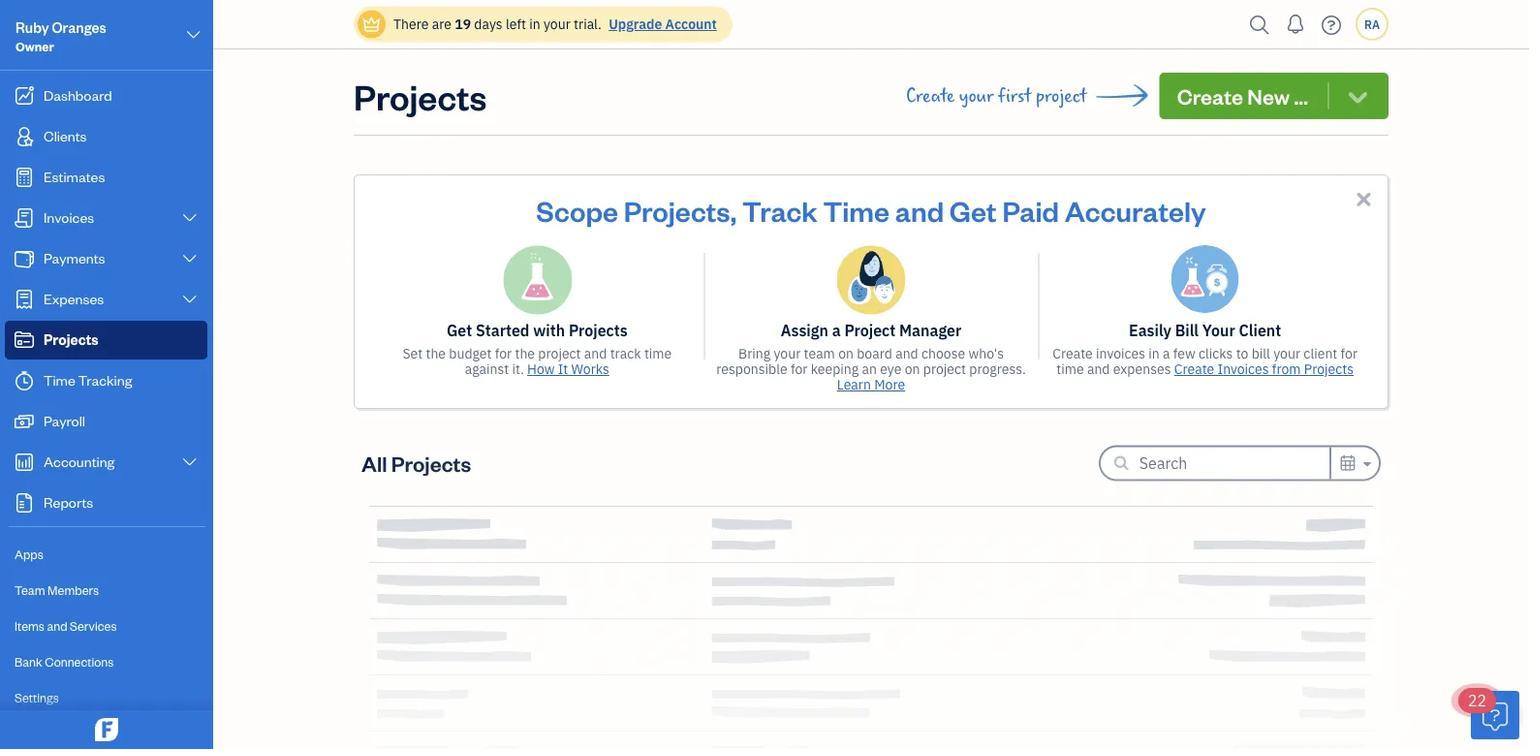 Task type: describe. For each thing, give the bounding box(es) containing it.
bank
[[15, 654, 42, 670]]

how it works
[[527, 360, 609, 378]]

eye
[[880, 360, 902, 378]]

go to help image
[[1316, 10, 1347, 39]]

reports
[[44, 493, 93, 511]]

apps
[[15, 546, 43, 562]]

dashboard link
[[5, 77, 207, 115]]

easily bill your client image
[[1171, 245, 1239, 313]]

started
[[476, 320, 530, 341]]

clicks
[[1199, 345, 1233, 362]]

and up assign a project manager image
[[895, 192, 944, 228]]

items and services link
[[5, 610, 207, 644]]

client image
[[13, 127, 36, 146]]

set the budget for the project and track time against it.
[[403, 345, 672, 378]]

scope projects, track time and get paid accurately
[[536, 192, 1206, 228]]

chevrondown image
[[1345, 82, 1371, 110]]

payments
[[44, 249, 105, 267]]

time tracking
[[44, 371, 132, 389]]

your
[[1203, 320, 1235, 341]]

assign a project manager bring your team on board and choose who's responsible for keeping an eye on project progress. learn more
[[716, 320, 1026, 393]]

invoice image
[[13, 208, 36, 228]]

few
[[1174, 345, 1196, 362]]

clients
[[44, 126, 87, 145]]

an
[[862, 360, 877, 378]]

board
[[857, 345, 892, 362]]

to
[[1236, 345, 1249, 362]]

create invoices in a few clicks to bill your client for time and expenses
[[1053, 345, 1358, 378]]

19
[[455, 15, 471, 33]]

learn
[[837, 376, 871, 393]]

new
[[1248, 82, 1290, 110]]

bill
[[1252, 345, 1271, 362]]

create new … button
[[1160, 73, 1389, 119]]

accurately
[[1065, 192, 1206, 228]]

accounting link
[[5, 443, 207, 482]]

create for create your first project
[[906, 85, 955, 107]]

reports link
[[5, 484, 207, 522]]

progress.
[[969, 360, 1026, 378]]

ra button
[[1356, 8, 1389, 41]]

main element
[[0, 0, 262, 749]]

0 vertical spatial chevron large down image
[[185, 23, 203, 47]]

works
[[571, 360, 609, 378]]

expense image
[[13, 290, 36, 309]]

bring
[[739, 345, 771, 362]]

1 vertical spatial invoices
[[1218, 360, 1269, 378]]

it.
[[512, 360, 524, 378]]

a inside create invoices in a few clicks to bill your client for time and expenses
[[1163, 345, 1170, 362]]

expenses link
[[5, 280, 207, 319]]

chevron large down image for invoices
[[181, 210, 199, 226]]

connections
[[45, 654, 114, 670]]

estimate image
[[13, 168, 36, 187]]

projects right all
[[391, 449, 471, 477]]

it
[[558, 360, 568, 378]]

report image
[[13, 493, 36, 513]]

responsible
[[716, 360, 788, 378]]

project image
[[13, 330, 36, 350]]

owner
[[16, 38, 54, 54]]

assign
[[781, 320, 829, 341]]

calendar image
[[1339, 451, 1357, 474]]

first
[[998, 85, 1032, 107]]

with
[[533, 320, 565, 341]]

create new …
[[1177, 82, 1308, 110]]

who's
[[969, 345, 1004, 362]]

your inside create invoices in a few clicks to bill your client for time and expenses
[[1274, 345, 1301, 362]]

account
[[665, 15, 717, 33]]

projects down there
[[354, 73, 487, 119]]

days
[[474, 15, 503, 33]]

1 horizontal spatial on
[[905, 360, 920, 378]]

apps link
[[5, 538, 207, 572]]

project
[[845, 320, 896, 341]]

resource center badge image
[[1471, 691, 1520, 739]]

invoices link
[[5, 199, 207, 237]]

close image
[[1353, 188, 1375, 210]]

bill
[[1175, 320, 1199, 341]]

2 horizontal spatial project
[[1036, 85, 1087, 107]]

ruby oranges owner
[[16, 18, 106, 54]]

0 vertical spatial time
[[823, 192, 890, 228]]

projects,
[[624, 192, 737, 228]]

get started with projects
[[447, 320, 628, 341]]

team members
[[15, 582, 99, 598]]

oranges
[[52, 18, 106, 36]]

client
[[1304, 345, 1338, 362]]

ruby
[[16, 18, 49, 36]]

0 horizontal spatial get
[[447, 320, 472, 341]]

items
[[15, 618, 44, 634]]

a inside assign a project manager bring your team on board and choose who's responsible for keeping an eye on project progress. learn more
[[832, 320, 841, 341]]

your left first at the right of page
[[959, 85, 994, 107]]

track
[[610, 345, 641, 362]]

freshbooks image
[[91, 718, 122, 741]]

items and services
[[15, 618, 117, 634]]

for inside create invoices in a few clicks to bill your client for time and expenses
[[1341, 345, 1358, 362]]

chevron large down image for accounting
[[181, 455, 199, 470]]

and inside set the budget for the project and track time against it.
[[584, 345, 607, 362]]

create for create invoices from projects
[[1174, 360, 1215, 378]]

…
[[1294, 82, 1308, 110]]

and inside create invoices in a few clicks to bill your client for time and expenses
[[1087, 360, 1110, 378]]

expenses
[[44, 289, 104, 308]]

invoices inside invoices link
[[44, 208, 94, 226]]

more
[[874, 376, 905, 393]]

and inside main "element"
[[47, 618, 67, 634]]

22 button
[[1459, 688, 1520, 739]]

your inside assign a project manager bring your team on board and choose who's responsible for keeping an eye on project progress. learn more
[[774, 345, 801, 362]]

there
[[393, 15, 429, 33]]

notifications image
[[1280, 5, 1311, 44]]

chevron large down image for payments
[[181, 251, 199, 267]]

bank connections link
[[5, 645, 207, 679]]

2 the from the left
[[515, 345, 535, 362]]

team members link
[[5, 574, 207, 608]]

team
[[804, 345, 835, 362]]

against
[[465, 360, 509, 378]]

for inside set the budget for the project and track time against it.
[[495, 345, 512, 362]]



Task type: vqa. For each thing, say whether or not it's contained in the screenshot.
THE to the left
yes



Task type: locate. For each thing, give the bounding box(es) containing it.
time
[[823, 192, 890, 228], [44, 371, 75, 389]]

budget
[[449, 345, 492, 362]]

and left the track
[[584, 345, 607, 362]]

0 vertical spatial get
[[950, 192, 997, 228]]

0 horizontal spatial in
[[529, 15, 540, 33]]

create down "bill"
[[1174, 360, 1215, 378]]

the
[[426, 345, 446, 362], [515, 345, 535, 362]]

chevron large down image inside accounting link
[[181, 455, 199, 470]]

upgrade
[[609, 15, 662, 33]]

how
[[527, 360, 555, 378]]

all projects
[[362, 449, 471, 477]]

your right bill
[[1274, 345, 1301, 362]]

track
[[742, 192, 818, 228]]

22
[[1468, 691, 1487, 711]]

1 horizontal spatial invoices
[[1218, 360, 1269, 378]]

payments link
[[5, 239, 207, 278]]

and
[[895, 192, 944, 228], [584, 345, 607, 362], [896, 345, 919, 362], [1087, 360, 1110, 378], [47, 618, 67, 634]]

0 horizontal spatial project
[[538, 345, 581, 362]]

search image
[[1244, 10, 1275, 39]]

1 horizontal spatial the
[[515, 345, 535, 362]]

0 vertical spatial a
[[832, 320, 841, 341]]

expenses
[[1113, 360, 1171, 378]]

1 vertical spatial chevron large down image
[[181, 251, 199, 267]]

estimates
[[44, 167, 105, 186]]

in inside create invoices in a few clicks to bill your client for time and expenses
[[1149, 345, 1160, 362]]

create inside dropdown button
[[1177, 82, 1243, 110]]

for left it.
[[495, 345, 512, 362]]

time right the track
[[644, 345, 672, 362]]

scope
[[536, 192, 618, 228]]

Search text field
[[1140, 448, 1330, 479]]

0 horizontal spatial on
[[838, 345, 854, 362]]

1 horizontal spatial for
[[791, 360, 808, 378]]

chevron large down image
[[185, 23, 203, 47], [181, 292, 199, 307]]

create invoices from projects
[[1174, 360, 1354, 378]]

project inside assign a project manager bring your team on board and choose who's responsible for keeping an eye on project progress. learn more
[[923, 360, 966, 378]]

get left paid
[[950, 192, 997, 228]]

1 vertical spatial chevron large down image
[[181, 292, 199, 307]]

0 horizontal spatial time
[[644, 345, 672, 362]]

time inside set the budget for the project and track time against it.
[[644, 345, 672, 362]]

paid
[[1003, 192, 1059, 228]]

0 horizontal spatial for
[[495, 345, 512, 362]]

dashboard image
[[13, 86, 36, 106]]

time left invoices
[[1057, 360, 1084, 378]]

and right board
[[896, 345, 919, 362]]

in right "left"
[[529, 15, 540, 33]]

members
[[48, 582, 99, 598]]

are
[[432, 15, 452, 33]]

chart image
[[13, 453, 36, 472]]

your
[[544, 15, 571, 33], [959, 85, 994, 107], [774, 345, 801, 362], [1274, 345, 1301, 362]]

2 chevron large down image from the top
[[181, 251, 199, 267]]

tracking
[[78, 371, 132, 389]]

the right set
[[426, 345, 446, 362]]

1 chevron large down image from the top
[[181, 210, 199, 226]]

payroll
[[44, 411, 85, 430]]

payment image
[[13, 249, 36, 268]]

time
[[644, 345, 672, 362], [1057, 360, 1084, 378]]

get up budget
[[447, 320, 472, 341]]

3 chevron large down image from the top
[[181, 455, 199, 470]]

assign a project manager image
[[837, 245, 906, 315]]

in
[[529, 15, 540, 33], [1149, 345, 1160, 362]]

projects link
[[5, 321, 207, 360]]

invoices
[[1096, 345, 1146, 362]]

create for create new …
[[1177, 82, 1243, 110]]

services
[[70, 618, 117, 634]]

2 horizontal spatial for
[[1341, 345, 1358, 362]]

for left keeping
[[791, 360, 808, 378]]

chevron large down image up expenses 'link' at the left of the page
[[181, 251, 199, 267]]

chevron large down image up payments link
[[181, 210, 199, 226]]

ra
[[1365, 16, 1380, 32]]

chevron large down image down payroll link
[[181, 455, 199, 470]]

time up assign a project manager image
[[823, 192, 890, 228]]

choose
[[922, 345, 965, 362]]

in down the easily
[[1149, 345, 1160, 362]]

money image
[[13, 412, 36, 431]]

the down get started with projects
[[515, 345, 535, 362]]

settings link
[[5, 681, 207, 715]]

manager
[[899, 320, 962, 341]]

project down "manager"
[[923, 360, 966, 378]]

on right eye
[[905, 360, 920, 378]]

create your first project
[[906, 85, 1087, 107]]

upgrade account link
[[605, 15, 717, 33]]

0 vertical spatial chevron large down image
[[181, 210, 199, 226]]

0 horizontal spatial the
[[426, 345, 446, 362]]

caretdown image
[[1361, 452, 1371, 475]]

create left the new
[[1177, 82, 1243, 110]]

2 vertical spatial chevron large down image
[[181, 455, 199, 470]]

project
[[1036, 85, 1087, 107], [538, 345, 581, 362], [923, 360, 966, 378]]

project down with
[[538, 345, 581, 362]]

your left trial.
[[544, 15, 571, 33]]

time right timer "icon"
[[44, 371, 75, 389]]

bank connections
[[15, 654, 114, 670]]

crown image
[[362, 14, 382, 34]]

0 horizontal spatial time
[[44, 371, 75, 389]]

1 horizontal spatial a
[[1163, 345, 1170, 362]]

1 vertical spatial time
[[44, 371, 75, 389]]

from
[[1272, 360, 1301, 378]]

1 vertical spatial in
[[1149, 345, 1160, 362]]

create inside create invoices in a few clicks to bill your client for time and expenses
[[1053, 345, 1093, 362]]

left
[[506, 15, 526, 33]]

projects up the track
[[569, 320, 628, 341]]

1 horizontal spatial get
[[950, 192, 997, 228]]

for inside assign a project manager bring your team on board and choose who's responsible for keeping an eye on project progress. learn more
[[791, 360, 808, 378]]

projects inside main "element"
[[44, 330, 98, 348]]

timer image
[[13, 371, 36, 391]]

on right team
[[838, 345, 854, 362]]

1 horizontal spatial project
[[923, 360, 966, 378]]

get started with projects image
[[502, 245, 572, 315]]

your down assign
[[774, 345, 801, 362]]

0 horizontal spatial a
[[832, 320, 841, 341]]

a left "few"
[[1163, 345, 1170, 362]]

payroll link
[[5, 402, 207, 441]]

0 vertical spatial invoices
[[44, 208, 94, 226]]

and right items
[[47, 618, 67, 634]]

for right client
[[1341, 345, 1358, 362]]

chevron large down image inside expenses 'link'
[[181, 292, 199, 307]]

create
[[1177, 82, 1243, 110], [906, 85, 955, 107], [1053, 345, 1093, 362], [1174, 360, 1215, 378]]

1 horizontal spatial time
[[1057, 360, 1084, 378]]

projects right from
[[1304, 360, 1354, 378]]

accounting
[[44, 452, 115, 471]]

1 the from the left
[[426, 345, 446, 362]]

project inside set the budget for the project and track time against it.
[[538, 345, 581, 362]]

1 vertical spatial get
[[447, 320, 472, 341]]

1 vertical spatial a
[[1163, 345, 1170, 362]]

settings
[[15, 690, 59, 706]]

and left the expenses
[[1087, 360, 1110, 378]]

1 horizontal spatial time
[[823, 192, 890, 228]]

there are 19 days left in your trial. upgrade account
[[393, 15, 717, 33]]

time tracking link
[[5, 362, 207, 400]]

and inside assign a project manager bring your team on board and choose who's responsible for keeping an eye on project progress. learn more
[[896, 345, 919, 362]]

chevron large down image inside payments link
[[181, 251, 199, 267]]

on
[[838, 345, 854, 362], [905, 360, 920, 378]]

all
[[362, 449, 387, 477]]

estimates link
[[5, 158, 207, 197]]

create left first at the right of page
[[906, 85, 955, 107]]

projects
[[354, 73, 487, 119], [569, 320, 628, 341], [44, 330, 98, 348], [1304, 360, 1354, 378], [391, 449, 471, 477]]

clients link
[[5, 117, 207, 156]]

a up team
[[832, 320, 841, 341]]

project right first at the right of page
[[1036, 85, 1087, 107]]

trial.
[[574, 15, 602, 33]]

0 vertical spatial in
[[529, 15, 540, 33]]

client
[[1239, 320, 1282, 341]]

create left invoices
[[1053, 345, 1093, 362]]

keeping
[[811, 360, 859, 378]]

a
[[832, 320, 841, 341], [1163, 345, 1170, 362]]

set
[[403, 345, 423, 362]]

projects down the expenses at the left top of the page
[[44, 330, 98, 348]]

time inside main "element"
[[44, 371, 75, 389]]

0 horizontal spatial invoices
[[44, 208, 94, 226]]

time inside create invoices in a few clicks to bill your client for time and expenses
[[1057, 360, 1084, 378]]

easily
[[1129, 320, 1172, 341]]

chevron large down image
[[181, 210, 199, 226], [181, 251, 199, 267], [181, 455, 199, 470]]

create for create invoices in a few clicks to bill your client for time and expenses
[[1053, 345, 1093, 362]]

dashboard
[[44, 86, 112, 104]]

1 horizontal spatial in
[[1149, 345, 1160, 362]]



